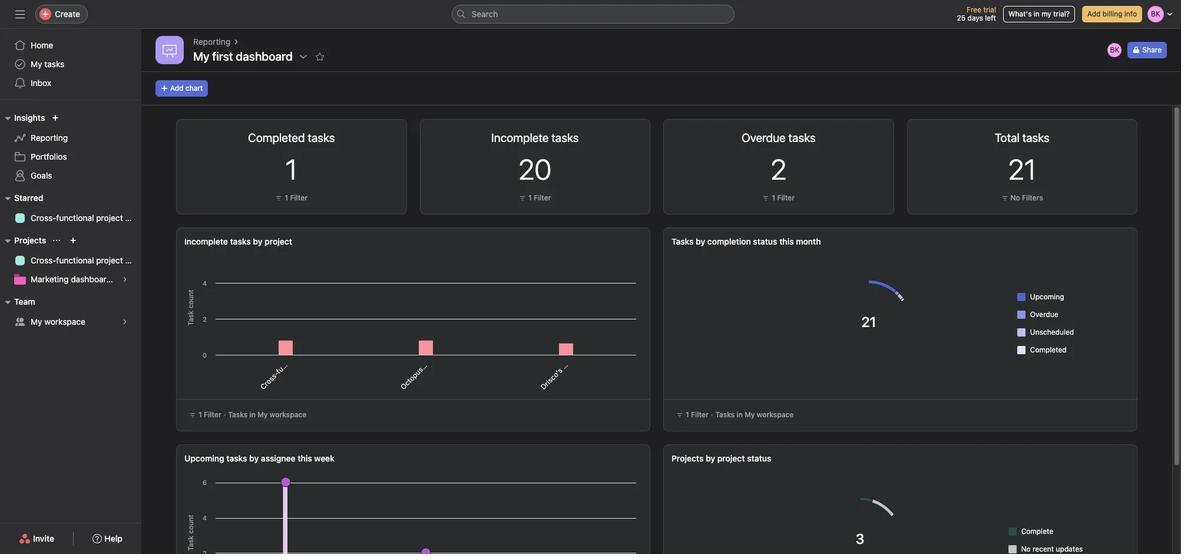 Task type: locate. For each thing, give the bounding box(es) containing it.
project
[[96, 213, 123, 223], [96, 255, 123, 265]]

tasks left assignee
[[227, 453, 247, 463]]

tasks for upcoming
[[227, 453, 247, 463]]

1 tasks in my workspace from the left
[[228, 410, 307, 419]]

home
[[31, 40, 53, 50]]

cross- down starred
[[31, 213, 56, 223]]

2 horizontal spatial 1 filter button
[[760, 192, 798, 204]]

tasks by completion status this month
[[672, 236, 821, 246]]

overdue
[[1031, 310, 1059, 319]]

incomplete tasks by project
[[184, 236, 292, 246]]

my right report image
[[193, 50, 210, 63]]

1 vertical spatial cross-functional project plan link
[[7, 251, 141, 270]]

in up project status
[[737, 410, 743, 419]]

2 cross-functional project plan from the top
[[31, 255, 141, 265]]

add chart
[[170, 84, 203, 93]]

1 horizontal spatial reporting link
[[193, 35, 231, 48]]

0 horizontal spatial reporting
[[31, 133, 68, 143]]

0 vertical spatial functional
[[56, 213, 94, 223]]

new project or portfolio image
[[70, 237, 77, 244]]

project down goals link
[[96, 213, 123, 223]]

tasks up upcoming tasks by assignee this week
[[228, 410, 248, 419]]

tasks up projects by project status
[[716, 410, 735, 419]]

20 button
[[519, 153, 552, 186]]

0 vertical spatial add
[[1088, 9, 1101, 18]]

specimen
[[420, 340, 449, 370]]

0 horizontal spatial upcoming
[[184, 453, 224, 463]]

tasks for incomplete tasks by project
[[228, 410, 248, 419]]

tasks for incomplete
[[230, 236, 251, 246]]

workspace up project status
[[757, 410, 794, 419]]

1 functional from the top
[[56, 213, 94, 223]]

show options, current sort, top image
[[53, 237, 60, 244]]

starred
[[14, 193, 43, 203]]

tasks left the completion
[[672, 236, 694, 246]]

reporting link up my first dashboard
[[193, 35, 231, 48]]

0 horizontal spatial projects
[[14, 235, 46, 245]]

cross- up marketing
[[31, 255, 56, 265]]

no inside button
[[1011, 193, 1021, 202]]

goals link
[[7, 166, 134, 185]]

2 plan from the top
[[125, 255, 141, 265]]

octopus specimen
[[398, 340, 449, 391]]

1 vertical spatial plan
[[125, 255, 141, 265]]

project inside starred element
[[96, 213, 123, 223]]

1 vertical spatial reporting
[[31, 133, 68, 143]]

add inside "button"
[[170, 84, 184, 93]]

completed
[[1031, 345, 1067, 354]]

1 filter button down '1' button
[[273, 192, 311, 204]]

1 horizontal spatial workspace
[[270, 410, 307, 419]]

cross-functional project plan link up new project or portfolio image
[[7, 209, 141, 228]]

add left billing
[[1088, 9, 1101, 18]]

bk
[[1111, 45, 1120, 54]]

1 vertical spatial project
[[96, 255, 123, 265]]

1 vertical spatial reporting link
[[7, 128, 134, 147]]

1 cross-functional project plan from the top
[[31, 213, 141, 223]]

0 vertical spatial cross-functional project plan
[[31, 213, 141, 223]]

project up see details, marketing dashboards icon
[[96, 255, 123, 265]]

tasks in my workspace up upcoming tasks by assignee this week
[[228, 410, 307, 419]]

my
[[193, 50, 210, 63], [31, 59, 42, 69], [31, 316, 42, 327], [258, 410, 268, 419], [745, 410, 755, 419]]

2 horizontal spatial in
[[1034, 9, 1040, 18]]

tasks in my workspace
[[228, 410, 307, 419], [716, 410, 794, 419]]

bk button
[[1107, 42, 1124, 58]]

no left filters
[[1011, 193, 1021, 202]]

0 vertical spatial reporting
[[193, 37, 231, 47]]

0 horizontal spatial tasks in my workspace
[[228, 410, 307, 419]]

in up upcoming tasks by assignee this week
[[250, 410, 256, 419]]

reporting inside the 'insights' element
[[31, 133, 68, 143]]

0 horizontal spatial in
[[250, 410, 256, 419]]

1 filter button for 2
[[760, 192, 798, 204]]

filter
[[290, 193, 308, 202], [534, 193, 551, 202], [778, 193, 795, 202], [204, 410, 221, 419], [691, 410, 709, 419]]

0 vertical spatial cross-functional project plan link
[[7, 209, 141, 228]]

days
[[968, 14, 984, 22]]

1 vertical spatial projects
[[672, 453, 704, 463]]

2 functional from the top
[[56, 255, 94, 265]]

tasks for tasks by completion status this month
[[716, 410, 735, 419]]

add to starred image
[[315, 52, 325, 61]]

what's in my trial?
[[1009, 9, 1070, 18]]

0 horizontal spatial reporting link
[[7, 128, 134, 147]]

1 horizontal spatial reporting
[[193, 37, 231, 47]]

starred button
[[0, 191, 43, 205]]

0 vertical spatial plan
[[125, 213, 141, 223]]

0 vertical spatial tasks
[[44, 59, 64, 69]]

show options image
[[299, 52, 308, 61]]

add for add billing info
[[1088, 9, 1101, 18]]

tasks
[[44, 59, 64, 69], [230, 236, 251, 246], [227, 453, 247, 463]]

1 cross- from the top
[[31, 213, 56, 223]]

2 1 filter button from the left
[[516, 192, 554, 204]]

0 horizontal spatial add
[[170, 84, 184, 93]]

1 horizontal spatial add
[[1088, 9, 1101, 18]]

tasks
[[672, 236, 694, 246], [228, 410, 248, 419], [716, 410, 735, 419]]

reporting link down new image
[[7, 128, 134, 147]]

0 vertical spatial projects
[[14, 235, 46, 245]]

see details, my workspace image
[[121, 318, 128, 325]]

first dashboard
[[212, 50, 293, 63]]

1 vertical spatial cross-
[[31, 255, 56, 265]]

by left the completion
[[696, 236, 706, 246]]

1 vertical spatial no
[[1022, 544, 1031, 553]]

workspace up assignee
[[270, 410, 307, 419]]

3 1 filter button from the left
[[760, 192, 798, 204]]

upcoming
[[1031, 292, 1065, 301], [184, 453, 224, 463]]

no left recent
[[1022, 544, 1031, 553]]

cross-functional project plan
[[31, 213, 141, 223], [31, 255, 141, 265]]

add inside button
[[1088, 9, 1101, 18]]

2 horizontal spatial by
[[706, 453, 716, 463]]

tasks in my workspace for by project
[[228, 410, 307, 419]]

complete
[[1022, 527, 1054, 535]]

0 horizontal spatial workspace
[[44, 316, 85, 327]]

add billing info
[[1088, 9, 1138, 18]]

functional
[[56, 213, 94, 223], [56, 255, 94, 265]]

2 cross-functional project plan link from the top
[[7, 251, 141, 270]]

total tasks
[[995, 131, 1050, 144]]

1 vertical spatial cross-functional project plan
[[31, 255, 141, 265]]

in
[[1034, 9, 1040, 18], [250, 410, 256, 419], [737, 410, 743, 419]]

2 cross- from the top
[[31, 255, 56, 265]]

1 vertical spatial functional
[[56, 255, 94, 265]]

0 vertical spatial no
[[1011, 193, 1021, 202]]

reporting up portfolios
[[31, 133, 68, 143]]

by project
[[253, 236, 292, 246]]

tasks left the by project
[[230, 236, 251, 246]]

insights button
[[0, 111, 45, 125]]

my workspace link
[[7, 312, 134, 331]]

cross-functional project plan up new project or portfolio image
[[31, 213, 141, 223]]

0 horizontal spatial tasks
[[228, 410, 248, 419]]

my down team
[[31, 316, 42, 327]]

add left chart
[[170, 84, 184, 93]]

2 vertical spatial tasks
[[227, 453, 247, 463]]

my inside teams element
[[31, 316, 42, 327]]

0 vertical spatial cross-
[[31, 213, 56, 223]]

1 project from the top
[[96, 213, 123, 223]]

cross-functional project plan inside starred element
[[31, 213, 141, 223]]

my for my tasks
[[31, 59, 42, 69]]

workspace down marketing dashboards link
[[44, 316, 85, 327]]

projects left project status
[[672, 453, 704, 463]]

my inside global element
[[31, 59, 42, 69]]

workspace
[[44, 316, 85, 327], [270, 410, 307, 419], [757, 410, 794, 419]]

left
[[986, 14, 997, 22]]

cross-
[[31, 213, 56, 223], [31, 255, 56, 265]]

1 horizontal spatial by
[[696, 236, 706, 246]]

reporting
[[193, 37, 231, 47], [31, 133, 68, 143]]

2 tasks in my workspace from the left
[[716, 410, 794, 419]]

in left my
[[1034, 9, 1040, 18]]

1 horizontal spatial tasks
[[672, 236, 694, 246]]

invite
[[33, 533, 54, 543]]

inbox
[[31, 78, 51, 88]]

projects
[[14, 235, 46, 245], [672, 453, 704, 463]]

no
[[1011, 193, 1021, 202], [1022, 544, 1031, 553]]

1 horizontal spatial tasks in my workspace
[[716, 410, 794, 419]]

projects inside the projects dropdown button
[[14, 235, 46, 245]]

2 horizontal spatial workspace
[[757, 410, 794, 419]]

1 filter button down 2
[[760, 192, 798, 204]]

1 filter button down 20
[[516, 192, 554, 204]]

1 horizontal spatial in
[[737, 410, 743, 419]]

cross-functional project plan up dashboards
[[31, 255, 141, 265]]

1 horizontal spatial upcoming
[[1031, 292, 1065, 301]]

functional up new project or portfolio image
[[56, 213, 94, 223]]

1 horizontal spatial no
[[1022, 544, 1031, 553]]

0 horizontal spatial 1 filter button
[[273, 192, 311, 204]]

cross- inside starred element
[[31, 213, 56, 223]]

plan
[[125, 213, 141, 223], [125, 255, 141, 265]]

1 cross-functional project plan link from the top
[[7, 209, 141, 228]]

functional up marketing dashboards
[[56, 255, 94, 265]]

add
[[1088, 9, 1101, 18], [170, 84, 184, 93]]

my up inbox
[[31, 59, 42, 69]]

tasks down home
[[44, 59, 64, 69]]

search button
[[452, 5, 735, 24]]

1 vertical spatial tasks
[[230, 236, 251, 246]]

1 horizontal spatial projects
[[672, 453, 704, 463]]

1 1 filter button from the left
[[273, 192, 311, 204]]

21 button
[[1009, 153, 1037, 186]]

incomplete tasks
[[492, 131, 579, 144]]

by
[[696, 236, 706, 246], [249, 453, 259, 463], [706, 453, 716, 463]]

add chart button
[[156, 80, 208, 97]]

cross-functional project plan link
[[7, 209, 141, 228], [7, 251, 141, 270]]

1 filter
[[285, 193, 308, 202], [529, 193, 551, 202], [772, 193, 795, 202], [199, 410, 221, 419], [686, 410, 709, 419]]

projects element
[[0, 230, 141, 291]]

by left assignee
[[249, 453, 259, 463]]

0 vertical spatial upcoming
[[1031, 292, 1065, 301]]

insights
[[14, 113, 45, 123]]

my workspace
[[31, 316, 85, 327]]

0 vertical spatial reporting link
[[193, 35, 231, 48]]

tasks in my workspace up project status
[[716, 410, 794, 419]]

my tasks link
[[7, 55, 134, 74]]

updates
[[1057, 544, 1083, 553]]

home link
[[7, 36, 134, 55]]

my up project status
[[745, 410, 755, 419]]

by left project status
[[706, 453, 716, 463]]

create
[[55, 9, 80, 19]]

tasks inside global element
[[44, 59, 64, 69]]

upcoming tasks by assignee this week
[[184, 453, 335, 463]]

1 vertical spatial upcoming
[[184, 453, 224, 463]]

project for cross-functional project plan 'link' inside starred element
[[96, 213, 123, 223]]

reporting link
[[193, 35, 231, 48], [7, 128, 134, 147]]

0 horizontal spatial no
[[1011, 193, 1021, 202]]

1 plan from the top
[[125, 213, 141, 223]]

reporting up my first dashboard
[[193, 37, 231, 47]]

project status
[[718, 453, 772, 463]]

0 vertical spatial project
[[96, 213, 123, 223]]

projects left show options, current sort, top image
[[14, 235, 46, 245]]

2 horizontal spatial tasks
[[716, 410, 735, 419]]

add billing info button
[[1083, 6, 1143, 22]]

tasks for my
[[44, 59, 64, 69]]

2 project from the top
[[96, 255, 123, 265]]

projects for projects by project status
[[672, 453, 704, 463]]

cross-functional project plan link up marketing dashboards
[[7, 251, 141, 270]]

projects button
[[0, 233, 46, 248]]

functional inside starred element
[[56, 213, 94, 223]]

1 vertical spatial add
[[170, 84, 184, 93]]

1 horizontal spatial 1 filter button
[[516, 192, 554, 204]]

share button
[[1128, 42, 1168, 58]]

1 filter button for 20
[[516, 192, 554, 204]]



Task type: vqa. For each thing, say whether or not it's contained in the screenshot.
"MW" BUTTON
no



Task type: describe. For each thing, give the bounding box(es) containing it.
team button
[[0, 295, 35, 309]]

assignee
[[261, 453, 296, 463]]

in inside button
[[1034, 9, 1040, 18]]

global element
[[0, 29, 141, 100]]

this month
[[780, 236, 821, 246]]

incomplete
[[184, 236, 228, 246]]

status
[[753, 236, 778, 246]]

what's in my trial? button
[[1004, 6, 1076, 22]]

create button
[[35, 5, 88, 24]]

new image
[[52, 114, 59, 121]]

invite button
[[11, 528, 62, 549]]

workspace inside teams element
[[44, 316, 85, 327]]

workspace for incomplete tasks by project
[[270, 410, 307, 419]]

unscheduled
[[1031, 327, 1075, 336]]

this week
[[298, 453, 335, 463]]

cross-functional project plan link inside projects element
[[7, 251, 141, 270]]

inbox link
[[7, 74, 134, 93]]

portfolios link
[[7, 147, 134, 166]]

trial
[[984, 5, 997, 14]]

plan inside projects element
[[125, 255, 141, 265]]

drisco's
[[539, 366, 564, 391]]

my for my first dashboard
[[193, 50, 210, 63]]

my
[[1042, 9, 1052, 18]]

my for my workspace
[[31, 316, 42, 327]]

completion
[[708, 236, 751, 246]]

21
[[1009, 153, 1037, 186]]

upcoming for upcoming tasks by assignee this week
[[184, 453, 224, 463]]

drisco's drinks
[[539, 349, 581, 391]]

dashboards
[[71, 274, 116, 284]]

my tasks
[[31, 59, 64, 69]]

completed tasks
[[248, 131, 335, 144]]

no filters button
[[999, 192, 1047, 204]]

info
[[1125, 9, 1138, 18]]

plan inside starred element
[[125, 213, 141, 223]]

filters
[[1023, 193, 1044, 202]]

drinks
[[559, 349, 581, 371]]

octopus
[[398, 365, 425, 391]]

team
[[14, 296, 35, 306]]

marketing
[[31, 274, 69, 284]]

workspace for tasks by completion status this month
[[757, 410, 794, 419]]

by for tasks
[[696, 236, 706, 246]]

search list box
[[452, 5, 735, 24]]

20
[[519, 153, 552, 186]]

search
[[472, 9, 498, 19]]

free
[[967, 5, 982, 14]]

tasks in my workspace for completion
[[716, 410, 794, 419]]

portfolios
[[31, 151, 67, 161]]

teams element
[[0, 291, 141, 334]]

no for no recent updates
[[1022, 544, 1031, 553]]

help button
[[85, 528, 130, 549]]

chart
[[186, 84, 203, 93]]

no for no filters
[[1011, 193, 1021, 202]]

insights element
[[0, 107, 141, 187]]

projects for projects
[[14, 235, 46, 245]]

report image
[[163, 43, 177, 57]]

overdue tasks
[[742, 131, 816, 144]]

no recent updates
[[1022, 544, 1083, 553]]

cross-functional project plan link inside starred element
[[7, 209, 141, 228]]

my up upcoming tasks by assignee this week
[[258, 410, 268, 419]]

hide sidebar image
[[15, 9, 25, 19]]

see details, marketing dashboards image
[[121, 276, 128, 283]]

starred element
[[0, 187, 141, 230]]

recent
[[1033, 544, 1055, 553]]

projects by project status
[[672, 453, 772, 463]]

marketing dashboards
[[31, 274, 116, 284]]

what's
[[1009, 9, 1032, 18]]

by for projects
[[706, 453, 716, 463]]

no filters
[[1011, 193, 1044, 202]]

trial?
[[1054, 9, 1070, 18]]

help
[[104, 533, 123, 543]]

0 horizontal spatial by
[[249, 453, 259, 463]]

2 button
[[771, 153, 787, 186]]

share
[[1143, 45, 1162, 54]]

in for incomplete tasks by project
[[250, 410, 256, 419]]

in for tasks by completion status this month
[[737, 410, 743, 419]]

add for add chart
[[170, 84, 184, 93]]

functional inside projects element
[[56, 255, 94, 265]]

project for cross-functional project plan 'link' within projects element
[[96, 255, 123, 265]]

1 button
[[286, 153, 298, 186]]

free trial 25 days left
[[957, 5, 997, 22]]

2
[[771, 153, 787, 186]]

billing
[[1103, 9, 1123, 18]]

25
[[957, 14, 966, 22]]

cross- inside projects element
[[31, 255, 56, 265]]

upcoming for upcoming
[[1031, 292, 1065, 301]]

cross-functional project plan inside projects element
[[31, 255, 141, 265]]

goals
[[31, 170, 52, 180]]

marketing dashboards link
[[7, 270, 134, 289]]

my first dashboard
[[193, 50, 293, 63]]



